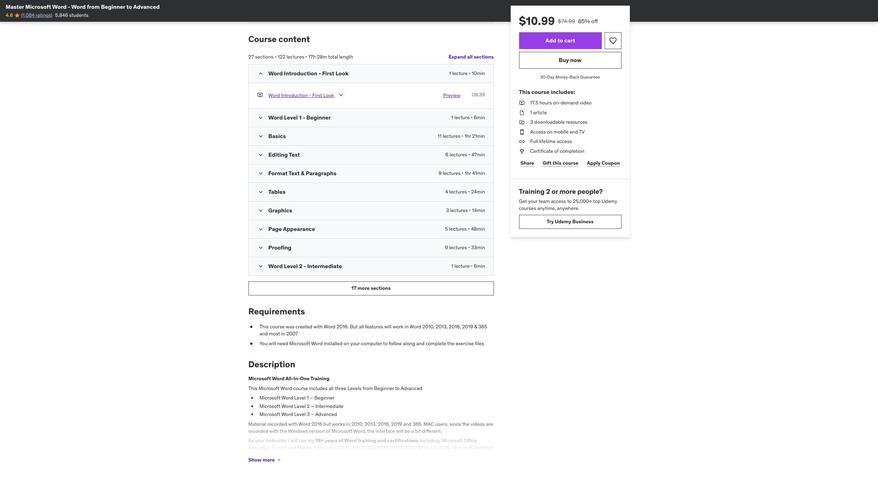 Task type: describe. For each thing, give the bounding box(es) containing it.
0 vertical spatial recorded
[[267, 421, 287, 428]]

small image for editing text
[[257, 151, 264, 158]]

apply coupon button
[[586, 156, 622, 170]]

lifetime
[[540, 138, 556, 145]]

• left 122 on the top left of the page
[[275, 54, 277, 60]]

2010, inside including: microsoft office specialist, expert and master instructor: 2000, xp (2002), 2003, 2007, 2010, 2013 and 2016, microsoft certified trainer (mct), microsoft certified professional (mcp) to guide you step by step through beginner, intermediate and advanced levels of word.
[[405, 445, 417, 451]]

1 vertical spatial certified
[[302, 452, 321, 458]]

more for 17 more sections
[[358, 285, 370, 292]]

to inside including: microsoft office specialist, expert and master instructor: 2000, xp (2002), 2003, 2007, 2010, 2013 and 2016, microsoft certified trainer (mct), microsoft certified professional (mcp) to guide you step by step through beginner, intermediate and advanced levels of word.
[[365, 452, 369, 458]]

and down trainer
[[249, 458, 257, 465]]

editing text
[[269, 151, 300, 158]]

on-
[[553, 100, 561, 106]]

basics
[[269, 132, 286, 139]]

will inside this course was created with word 2016.  but all features will work in word 2010, 2013, 2016, 2019 & 365 and most in 2007
[[385, 324, 392, 330]]

47min
[[472, 151, 485, 158]]

exercise
[[456, 340, 474, 347]]

xsmall image for 3
[[519, 119, 525, 126]]

levels inside including: microsoft office specialist, expert and master instructor: 2000, xp (2002), 2003, 2007, 2010, 2013 and 2016, microsoft certified trainer (mct), microsoft certified professional (mcp) to guide you step by step through beginner, intermediate and advanced levels of word.
[[281, 458, 295, 465]]

advanced inside including: microsoft office specialist, expert and master instructor: 2000, xp (2002), 2003, 2007, 2010, 2013 and 2016, microsoft certified trainer (mct), microsoft certified professional (mcp) to guide you step by step through beginner, intermediate and advanced levels of word.
[[258, 458, 280, 465]]

to inside button
[[558, 37, 564, 44]]

share button
[[519, 156, 536, 170]]

- for beginner
[[303, 114, 305, 121]]

• for page appearance
[[468, 226, 470, 232]]

30-
[[541, 74, 548, 80]]

lecture for word level 1 - beginner
[[455, 114, 470, 121]]

- for word
[[68, 3, 70, 10]]

and up 2003,
[[378, 438, 386, 444]]

in-
[[294, 376, 300, 382]]

wishlist image
[[609, 36, 618, 45]]

2016, for 2010,
[[439, 445, 451, 451]]

the up training
[[367, 428, 375, 434]]

page
[[269, 225, 282, 232]]

xsmall image inside show more button
[[276, 457, 282, 463]]

requirements
[[249, 306, 305, 317]]

1 left article
[[531, 109, 532, 116]]

0 vertical spatial introduction
[[284, 70, 318, 77]]

xsmall image for full
[[519, 138, 525, 145]]

from inside microsoft word all-in-one training this microsoft word course includes all three levels from beginner to advanced microsoft word level 1 – beginner microsoft word level 2 – intermediate microsoft word level 3 – advanced material recorded with word 2016 but works in 2010, 2013, 2016, 2019 and 365. mac users, since the videos are recorded with the windows version of microsoft word, the interface will be a bit different.
[[363, 385, 373, 392]]

(2002),
[[359, 445, 375, 451]]

completion
[[560, 148, 585, 154]]

text for format
[[289, 170, 300, 177]]

files
[[475, 340, 484, 347]]

content
[[279, 34, 310, 45]]

word level 2 - intermediate
[[269, 263, 342, 270]]

your inside training 2 or more people? get your team access to 25,000+ top udemy courses anytime, anywhere.
[[529, 198, 538, 205]]

add to cart button
[[519, 32, 602, 49]]

$10.99
[[519, 14, 555, 28]]

2 inside microsoft word all-in-one training this microsoft word course includes all three levels from beginner to advanced microsoft word level 1 – beginner microsoft word level 2 – intermediate microsoft word level 3 – advanced material recorded with word 2016 but works in 2010, 2013, 2016, 2019 and 365. mac users, since the videos are recorded with the windows version of microsoft word, the interface will be a bit different.
[[307, 403, 310, 410]]

access on mobile and tv
[[531, 129, 585, 135]]

and down the including:
[[430, 445, 438, 451]]

and down i
[[288, 445, 296, 451]]

gift this course
[[543, 160, 579, 166]]

85%
[[578, 18, 590, 25]]

0 horizontal spatial in
[[281, 331, 285, 337]]

17 more sections button
[[249, 282, 494, 296]]

(1,084
[[21, 12, 35, 18]]

2 horizontal spatial in
[[405, 324, 409, 330]]

lecture for word level 2 - intermediate
[[455, 263, 470, 269]]

in inside microsoft word all-in-one training this microsoft word course includes all three levels from beginner to advanced microsoft word level 1 – beginner microsoft word level 2 – intermediate microsoft word level 3 – advanced material recorded with word 2016 but works in 2010, 2013, 2016, 2019 and 365. mac users, since the videos are recorded with the windows version of microsoft word, the interface will be a bit different.
[[346, 421, 350, 428]]

0 vertical spatial access
[[557, 138, 572, 145]]

2003,
[[376, 445, 390, 451]]

small image for page appearance
[[257, 226, 264, 233]]

team
[[539, 198, 550, 205]]

you
[[384, 452, 392, 458]]

lectures for graphics
[[451, 207, 468, 214]]

1 horizontal spatial look
[[336, 70, 349, 77]]

33min
[[471, 244, 485, 251]]

look inside button
[[324, 92, 334, 99]]

1 word introduction - first look from the top
[[269, 70, 349, 77]]

trainer
[[249, 452, 263, 458]]

to inside training 2 or more people? get your team access to 25,000+ top udemy courses anytime, anywhere.
[[568, 198, 572, 205]]

one
[[300, 376, 310, 382]]

• for editing text
[[469, 151, 471, 158]]

features
[[365, 324, 383, 330]]

xsmall image for this
[[249, 324, 254, 331]]

0 vertical spatial from
[[87, 3, 100, 10]]

2000,
[[337, 445, 351, 451]]

this course includes:
[[519, 88, 575, 95]]

resources
[[566, 119, 588, 125]]

xsmall image for access on mobile and tv
[[519, 129, 525, 136]]

17 more sections
[[352, 285, 391, 292]]

by
[[404, 452, 409, 458]]

41min
[[473, 170, 485, 176]]

users,
[[436, 421, 449, 428]]

0 vertical spatial &
[[301, 170, 305, 177]]

0 vertical spatial –
[[310, 395, 313, 401]]

2 vertical spatial –
[[311, 412, 314, 418]]

sections for expand all sections
[[474, 54, 494, 60]]

all inside this course was created with word 2016.  but all features will work in word 2010, 2013, 2016, 2019 & 365 and most in 2007
[[359, 324, 364, 330]]

day
[[548, 74, 555, 80]]

2 inside training 2 or more people? get your team access to 25,000+ top udemy courses anytime, anywhere.
[[546, 187, 550, 196]]

complete
[[426, 340, 447, 347]]

follow
[[389, 340, 402, 347]]

small image for word level 1 - beginner
[[257, 114, 264, 121]]

years
[[325, 438, 338, 444]]

will right you on the left of the page
[[269, 340, 276, 347]]

version
[[309, 428, 325, 434]]

• for basics
[[462, 133, 464, 139]]

1 article
[[531, 109, 547, 116]]

• left 17h 28m
[[306, 54, 307, 60]]

and inside microsoft word all-in-one training this microsoft word course includes all three levels from beginner to advanced microsoft word level 1 – beginner microsoft word level 2 – intermediate microsoft word level 3 – advanced material recorded with word 2016 but works in 2010, 2013, 2016, 2019 and 365. mac users, since the videos are recorded with the windows version of microsoft word, the interface will be a bit different.
[[403, 421, 412, 428]]

word.
[[301, 458, 314, 465]]

course
[[249, 34, 277, 45]]

2007
[[286, 331, 298, 337]]

show more button
[[249, 453, 282, 467]]

1 inside microsoft word all-in-one training this microsoft word course includes all three levels from beginner to advanced microsoft word level 1 – beginner microsoft word level 2 – intermediate microsoft word level 3 – advanced material recorded with word 2016 but works in 2010, 2013, 2016, 2019 and 365. mac users, since the videos are recorded with the windows version of microsoft word, the interface will be a bit different.
[[307, 395, 309, 401]]

17
[[352, 285, 357, 292]]

since
[[450, 421, 462, 428]]

course inside microsoft word all-in-one training this microsoft word course includes all three levels from beginner to advanced microsoft word level 1 – beginner microsoft word level 2 – intermediate microsoft word level 3 – advanced material recorded with word 2016 but works in 2010, 2013, 2016, 2019 and 365. mac users, since the videos are recorded with the windows version of microsoft word, the interface will be a bit different.
[[293, 385, 308, 392]]

need
[[277, 340, 288, 347]]

add to cart
[[546, 37, 576, 44]]

total
[[328, 54, 338, 60]]

are
[[486, 421, 493, 428]]

office
[[464, 438, 477, 444]]

course up 'hours'
[[532, 88, 550, 95]]

the right since
[[463, 421, 470, 428]]

apply coupon
[[587, 160, 620, 166]]

expert
[[272, 445, 287, 451]]

gift
[[543, 160, 552, 166]]

this for this course was created with word 2016.  but all features will work in word 2010, 2013, 2016, 2019 & 365 and most in 2007
[[260, 324, 269, 330]]

buy now button
[[519, 52, 622, 69]]

1hr for basics
[[465, 133, 471, 139]]

includes
[[309, 385, 328, 392]]

gift this course link
[[542, 156, 580, 170]]

paragraphs
[[306, 170, 337, 177]]

1hr for format text & paragraphs
[[465, 170, 471, 176]]

3 inside microsoft word all-in-one training this microsoft word course includes all three levels from beginner to advanced microsoft word level 1 – beginner microsoft word level 2 – intermediate microsoft word level 3 – advanced material recorded with word 2016 but works in 2010, 2013, 2016, 2019 and 365. mac users, since the videos are recorded with the windows version of microsoft word, the interface will be a bit different.
[[307, 412, 310, 418]]

2010, inside microsoft word all-in-one training this microsoft word course includes all three levels from beginner to advanced microsoft word level 1 – beginner microsoft word level 2 – intermediate microsoft word level 3 – advanced material recorded with word 2016 but works in 2010, 2013, 2016, 2019 and 365. mac users, since the videos are recorded with the windows version of microsoft word, the interface will be a bit different.
[[352, 421, 364, 428]]

(mct),
[[265, 452, 279, 458]]

• for word level 1 - beginner
[[471, 114, 473, 121]]

14min
[[472, 207, 485, 214]]

2016, inside microsoft word all-in-one training this microsoft word course includes all three levels from beginner to advanced microsoft word level 1 – beginner microsoft word level 2 – intermediate microsoft word level 3 – advanced material recorded with word 2016 but works in 2010, 2013, 2016, 2019 and 365. mac users, since the videos are recorded with the windows version of microsoft word, the interface will be a bit different.
[[378, 421, 390, 428]]

& inside this course was created with word 2016.  but all features will work in word 2010, 2013, 2016, 2019 & 365 and most in 2007
[[475, 324, 478, 330]]

0 horizontal spatial 2
[[299, 263, 303, 270]]

3 for 3 downloadable resources
[[531, 119, 533, 125]]

preview
[[444, 92, 461, 99]]

get
[[519, 198, 527, 205]]

4
[[446, 189, 448, 195]]

• for graphics
[[469, 207, 471, 214]]

0 horizontal spatial your
[[255, 438, 265, 444]]

people?
[[578, 187, 603, 196]]

money-
[[556, 74, 570, 80]]

0 vertical spatial first
[[322, 70, 335, 77]]

full
[[531, 138, 538, 145]]

you
[[260, 340, 268, 347]]

small image for basics
[[257, 133, 264, 140]]

2019 inside this course was created with word 2016.  but all features will work in word 2010, 2013, 2016, 2019 & 365 and most in 2007
[[462, 324, 473, 330]]

6min for word level 1 - beginner
[[474, 114, 485, 121]]

as
[[249, 438, 254, 444]]

show lecture description image
[[338, 91, 345, 98]]

1 vertical spatial recorded
[[249, 428, 268, 434]]

first inside button
[[313, 92, 322, 99]]

5,846 students
[[55, 12, 88, 18]]

to inside microsoft word all-in-one training this microsoft word course includes all three levels from beginner to advanced microsoft word level 1 – beginner microsoft word level 2 – intermediate microsoft word level 3 – advanced material recorded with word 2016 but works in 2010, 2013, 2016, 2019 and 365. mac users, since the videos are recorded with the windows version of microsoft word, the interface will be a bit different.
[[395, 385, 400, 392]]

intermediate inside microsoft word all-in-one training this microsoft word course includes all three levels from beginner to advanced microsoft word level 1 – beginner microsoft word level 2 – intermediate microsoft word level 3 – advanced material recorded with word 2016 but works in 2010, 2013, 2016, 2019 and 365. mac users, since the videos are recorded with the windows version of microsoft word, the interface will be a bit different.
[[316, 403, 344, 410]]

access inside training 2 or more people? get your team access to 25,000+ top udemy courses anytime, anywhere.
[[551, 198, 567, 205]]

xp
[[352, 445, 358, 451]]

expand all sections button
[[449, 50, 494, 64]]

small image for proofing
[[257, 244, 264, 251]]

downloadable
[[535, 119, 565, 125]]

• for format text & paragraphs
[[462, 170, 464, 176]]

of inside microsoft word all-in-one training this microsoft word course includes all three levels from beginner to advanced microsoft word level 1 – beginner microsoft word level 2 – intermediate microsoft word level 3 – advanced material recorded with word 2016 but works in 2010, 2013, 2016, 2019 and 365. mac users, since the videos are recorded with the windows version of microsoft word, the interface will be a bit different.
[[326, 428, 331, 434]]

• for word level 2 - intermediate
[[471, 263, 473, 269]]

master inside including: microsoft office specialist, expert and master instructor: 2000, xp (2002), 2003, 2007, 2010, 2013 and 2016, microsoft certified trainer (mct), microsoft certified professional (mcp) to guide you step by step through beginner, intermediate and advanced levels of word.
[[297, 445, 312, 451]]

access
[[531, 129, 546, 135]]

lectures for tables
[[450, 189, 467, 195]]

windows
[[288, 428, 308, 434]]

(mcp)
[[350, 452, 364, 458]]

training 2 or more people? get your team access to 25,000+ top udemy courses anytime, anywhere.
[[519, 187, 618, 211]]

word inside button
[[269, 92, 280, 99]]

students
[[69, 12, 88, 18]]

buy
[[559, 57, 569, 64]]



Task type: vqa. For each thing, say whether or not it's contained in the screenshot.


Task type: locate. For each thing, give the bounding box(es) containing it.
all inside microsoft word all-in-one training this microsoft word course includes all three levels from beginner to advanced microsoft word level 1 – beginner microsoft word level 2 – intermediate microsoft word level 3 – advanced material recorded with word 2016 but works in 2010, 2013, 2016, 2019 and 365. mac users, since the videos are recorded with the windows version of microsoft word, the interface will be a bit different.
[[329, 385, 334, 392]]

48min
[[471, 226, 485, 232]]

more for show more
[[263, 457, 275, 463]]

created
[[296, 324, 312, 330]]

udemy
[[602, 198, 618, 205], [555, 219, 572, 225]]

1 horizontal spatial step
[[410, 452, 420, 458]]

1 down '9 lectures • 33min'
[[452, 263, 454, 269]]

2 vertical spatial 3
[[307, 412, 310, 418]]

1 down the expand
[[450, 70, 451, 76]]

the left exercise
[[448, 340, 455, 347]]

2 vertical spatial with
[[269, 428, 279, 434]]

with
[[314, 324, 323, 330], [288, 421, 298, 428], [269, 428, 279, 434]]

including: microsoft office specialist, expert and master instructor: 2000, xp (2002), 2003, 2007, 2010, 2013 and 2016, microsoft certified trainer (mct), microsoft certified professional (mcp) to guide you step by step through beginner, intermediate and advanced levels of word.
[[249, 438, 494, 465]]

1 horizontal spatial udemy
[[602, 198, 618, 205]]

of up 2000,
[[339, 438, 343, 444]]

0 horizontal spatial step
[[393, 452, 403, 458]]

course content
[[249, 34, 310, 45]]

level
[[284, 114, 298, 121], [284, 263, 298, 270], [294, 395, 306, 401], [294, 403, 306, 410], [294, 412, 306, 418]]

all left three on the bottom
[[329, 385, 334, 392]]

9 for format text & paragraphs
[[439, 170, 442, 176]]

in right work
[[405, 324, 409, 330]]

2013,
[[436, 324, 448, 330], [365, 421, 377, 428]]

1 horizontal spatial on
[[547, 129, 553, 135]]

1 vertical spatial master
[[297, 445, 312, 451]]

article
[[534, 109, 547, 116]]

1 1hr from the top
[[465, 133, 471, 139]]

access down or
[[551, 198, 567, 205]]

1 1 lecture • 6min from the top
[[452, 114, 485, 121]]

word introduction - first look button
[[269, 91, 334, 100]]

2 horizontal spatial this
[[519, 88, 530, 95]]

with up instructor
[[269, 428, 279, 434]]

• down 33min
[[471, 263, 473, 269]]

training inside training 2 or more people? get your team access to 25,000+ top udemy courses anytime, anywhere.
[[519, 187, 545, 196]]

& left paragraphs
[[301, 170, 305, 177]]

0 horizontal spatial levels
[[281, 458, 295, 465]]

1 6min from the top
[[474, 114, 485, 121]]

2 vertical spatial lecture
[[455, 263, 470, 269]]

1 vertical spatial 1hr
[[465, 170, 471, 176]]

xsmall image for 17.5
[[519, 100, 525, 106]]

certified up word.
[[302, 452, 321, 458]]

1 lecture • 6min up 11 lectures • 1hr 21min
[[452, 114, 485, 121]]

description
[[249, 359, 295, 370]]

3 for 3 lectures • 14min
[[446, 207, 449, 214]]

xsmall image
[[257, 91, 263, 98], [519, 109, 525, 116], [519, 129, 525, 136], [249, 340, 254, 347], [276, 457, 282, 463]]

• for tables
[[468, 189, 470, 195]]

small image for word level 2 - intermediate
[[257, 263, 264, 270]]

the up instructor
[[280, 428, 287, 434]]

2 horizontal spatial 2
[[546, 187, 550, 196]]

look down length
[[336, 70, 349, 77]]

word introduction - first look up word level 1 - beginner
[[269, 92, 334, 99]]

but
[[350, 324, 358, 330]]

small image for graphics
[[257, 207, 264, 214]]

2019 inside microsoft word all-in-one training this microsoft word course includes all three levels from beginner to advanced microsoft word level 1 – beginner microsoft word level 2 – intermediate microsoft word level 3 – advanced material recorded with word 2016 but works in 2010, 2013, 2016, 2019 and 365. mac users, since the videos are recorded with the windows version of microsoft word, the interface will be a bit different.
[[391, 421, 402, 428]]

computer
[[361, 340, 382, 347]]

of down full lifetime access
[[555, 148, 559, 154]]

2013, up word,
[[365, 421, 377, 428]]

1 vertical spatial –
[[311, 403, 314, 410]]

6min
[[474, 114, 485, 121], [474, 263, 485, 269]]

and
[[570, 129, 578, 135], [260, 331, 268, 337], [417, 340, 425, 347], [403, 421, 412, 428], [378, 438, 386, 444], [288, 445, 296, 451], [430, 445, 438, 451], [249, 458, 257, 465]]

more
[[560, 187, 576, 196], [358, 285, 370, 292], [263, 457, 275, 463]]

this for this course includes:
[[519, 88, 530, 95]]

on right installed
[[344, 340, 349, 347]]

• left 24min
[[468, 189, 470, 195]]

–
[[310, 395, 313, 401], [311, 403, 314, 410], [311, 412, 314, 418]]

0 horizontal spatial with
[[269, 428, 279, 434]]

2 vertical spatial 2
[[307, 403, 310, 410]]

look left show lecture description image
[[324, 92, 334, 99]]

0 horizontal spatial 2019
[[391, 421, 402, 428]]

4 lectures • 24min
[[446, 189, 485, 195]]

1 horizontal spatial training
[[519, 187, 545, 196]]

small image
[[257, 133, 264, 140], [257, 170, 264, 177], [257, 207, 264, 214], [257, 226, 264, 233], [257, 244, 264, 251], [257, 263, 264, 270]]

expand
[[449, 54, 466, 60]]

all inside expand all sections dropdown button
[[468, 54, 473, 60]]

2010, up by
[[405, 445, 417, 451]]

1 vertical spatial intermediate
[[316, 403, 344, 410]]

0 vertical spatial your
[[529, 198, 538, 205]]

0 horizontal spatial sections
[[255, 54, 274, 60]]

format text & paragraphs
[[269, 170, 337, 177]]

0 vertical spatial udemy
[[602, 198, 618, 205]]

lecture down the expand
[[453, 70, 468, 76]]

training up includes
[[311, 376, 330, 382]]

•
[[275, 54, 277, 60], [306, 54, 307, 60], [469, 70, 471, 76], [471, 114, 473, 121], [462, 133, 464, 139], [469, 151, 471, 158], [462, 170, 464, 176], [468, 189, 470, 195], [469, 207, 471, 214], [468, 226, 470, 232], [468, 244, 470, 251], [471, 263, 473, 269]]

0 vertical spatial with
[[314, 324, 323, 330]]

1 vertical spatial more
[[358, 285, 370, 292]]

lecture up 11 lectures • 1hr 21min
[[455, 114, 470, 121]]

• for word introduction - first look
[[469, 70, 471, 76]]

1 horizontal spatial sections
[[371, 285, 391, 292]]

0 vertical spatial word introduction - first look
[[269, 70, 349, 77]]

0 vertical spatial 1 lecture • 6min
[[452, 114, 485, 121]]

videos
[[471, 421, 485, 428]]

3 small image from the top
[[257, 151, 264, 158]]

0 horizontal spatial all
[[329, 385, 334, 392]]

2013, up the complete
[[436, 324, 448, 330]]

1 small image from the top
[[257, 133, 264, 140]]

course inside this course was created with word 2016.  but all features will work in word 2010, 2013, 2016, 2019 & 365 and most in 2007
[[270, 324, 285, 330]]

through
[[421, 452, 438, 458]]

0 vertical spatial lecture
[[453, 70, 468, 76]]

9 for proofing
[[445, 244, 448, 251]]

all-
[[286, 376, 294, 382]]

lectures down "5 lectures • 48min"
[[450, 244, 467, 251]]

including:
[[420, 438, 441, 444]]

lectures for basics
[[443, 133, 461, 139]]

recorded down the material
[[249, 428, 268, 434]]

2013, inside this course was created with word 2016.  but all features will work in word 2010, 2013, 2016, 2019 & 365 and most in 2007
[[436, 324, 448, 330]]

and right along
[[417, 340, 425, 347]]

word introduction - first look down 27 sections • 122 lectures • 17h 28m total length
[[269, 70, 349, 77]]

0 vertical spatial more
[[560, 187, 576, 196]]

1 small image from the top
[[257, 70, 264, 77]]

1 lecture • 6min for beginner
[[452, 114, 485, 121]]

now
[[571, 57, 582, 64]]

master microsoft word  - word from beginner to advanced
[[6, 3, 160, 10]]

1 horizontal spatial with
[[288, 421, 298, 428]]

5
[[445, 226, 448, 232]]

1 horizontal spatial 9
[[445, 244, 448, 251]]

first left show lecture description image
[[313, 92, 322, 99]]

look
[[336, 70, 349, 77], [324, 92, 334, 99]]

2 1hr from the top
[[465, 170, 471, 176]]

1 vertical spatial levels
[[281, 458, 295, 465]]

2 horizontal spatial more
[[560, 187, 576, 196]]

add
[[546, 37, 557, 44]]

introduction up word level 1 - beginner
[[281, 92, 308, 99]]

2016
[[312, 421, 323, 428]]

1 vertical spatial word introduction - first look
[[269, 92, 334, 99]]

first
[[322, 70, 335, 77], [313, 92, 322, 99]]

1 step from the left
[[393, 452, 403, 458]]

2007,
[[391, 445, 403, 451]]

sections right the 17
[[371, 285, 391, 292]]

1 vertical spatial text
[[289, 170, 300, 177]]

0 horizontal spatial 2010,
[[352, 421, 364, 428]]

2013, inside microsoft word all-in-one training this microsoft word course includes all three levels from beginner to advanced microsoft word level 1 – beginner microsoft word level 2 – intermediate microsoft word level 3 – advanced material recorded with word 2016 but works in 2010, 2013, 2016, 2019 and 365. mac users, since the videos are recorded with the windows version of microsoft word, the interface will be a bit different.
[[365, 421, 377, 428]]

• left 48min
[[468, 226, 470, 232]]

11 lectures • 1hr 21min
[[438, 133, 485, 139]]

or
[[552, 187, 558, 196]]

3
[[531, 119, 533, 125], [446, 207, 449, 214], [307, 412, 310, 418]]

2 vertical spatial more
[[263, 457, 275, 463]]

text right editing
[[289, 151, 300, 158]]

levels right three on the bottom
[[348, 385, 362, 392]]

0 horizontal spatial udemy
[[555, 219, 572, 225]]

udemy right top
[[602, 198, 618, 205]]

1 vertical spatial first
[[313, 92, 322, 99]]

this inside microsoft word all-in-one training this microsoft word course includes all three levels from beginner to advanced microsoft word level 1 – beginner microsoft word level 2 – intermediate microsoft word level 3 – advanced material recorded with word 2016 but works in 2010, 2013, 2016, 2019 and 365. mac users, since the videos are recorded with the windows version of microsoft word, the interface will be a bit different.
[[249, 385, 258, 392]]

will
[[385, 324, 392, 330], [269, 340, 276, 347], [397, 428, 404, 434], [291, 438, 298, 444]]

1 horizontal spatial 2013,
[[436, 324, 448, 330]]

0 vertical spatial certified
[[475, 445, 494, 451]]

0 vertical spatial training
[[519, 187, 545, 196]]

lecture down '9 lectures • 33min'
[[455, 263, 470, 269]]

6min down 33min
[[474, 263, 485, 269]]

small image for format text & paragraphs
[[257, 170, 264, 177]]

xsmall image for certificate
[[519, 148, 525, 155]]

0 vertical spatial 2016,
[[449, 324, 461, 330]]

2010, up word,
[[352, 421, 364, 428]]

1 vertical spatial 9
[[445, 244, 448, 251]]

first down total
[[322, 70, 335, 77]]

17.5 hours on-demand video
[[531, 100, 592, 106]]

1 vertical spatial &
[[475, 324, 478, 330]]

with inside this course was created with word 2016.  but all features will work in word 2010, 2013, 2016, 2019 & 365 and most in 2007
[[314, 324, 323, 330]]

2 word introduction - first look from the top
[[269, 92, 334, 99]]

training up get
[[519, 187, 545, 196]]

step right by
[[410, 452, 420, 458]]

2 6min from the top
[[474, 263, 485, 269]]

1 vertical spatial 2019
[[391, 421, 402, 428]]

0 vertical spatial 2010,
[[423, 324, 435, 330]]

$10.99 $74.99 85% off
[[519, 14, 598, 28]]

as your instructor i will use my 18+ years of word training and certifications
[[249, 438, 419, 444]]

of left word.
[[296, 458, 300, 465]]

on down "downloadable"
[[547, 129, 553, 135]]

2 vertical spatial intermediate
[[462, 452, 490, 458]]

i
[[288, 438, 290, 444]]

1 horizontal spatial from
[[363, 385, 373, 392]]

but
[[324, 421, 331, 428]]

1 vertical spatial on
[[344, 340, 349, 347]]

levels inside microsoft word all-in-one training this microsoft word course includes all three levels from beginner to advanced microsoft word level 1 – beginner microsoft word level 2 – intermediate microsoft word level 3 – advanced material recorded with word 2016 but works in 2010, 2013, 2016, 2019 and 365. mac users, since the videos are recorded with the windows version of microsoft word, the interface will be a bit different.
[[348, 385, 362, 392]]

udemy inside training 2 or more people? get your team access to 25,000+ top udemy courses anytime, anywhere.
[[602, 198, 618, 205]]

my
[[308, 438, 315, 444]]

lectures down 6
[[443, 170, 461, 176]]

1 vertical spatial 1 lecture • 6min
[[452, 263, 485, 269]]

2019 left 365
[[462, 324, 473, 330]]

xsmall image for you will need microsoft word installed on your computer to follow along and complete the exercise files
[[249, 340, 254, 347]]

of inside including: microsoft office specialist, expert and master instructor: 2000, xp (2002), 2003, 2007, 2010, 2013 and 2016, microsoft certified trainer (mct), microsoft certified professional (mcp) to guide you step by step through beginner, intermediate and advanced levels of word.
[[296, 458, 300, 465]]

your up 'specialist,'
[[255, 438, 265, 444]]

1 horizontal spatial all
[[359, 324, 364, 330]]

and left tv
[[570, 129, 578, 135]]

- inside button
[[309, 92, 311, 99]]

levels
[[348, 385, 362, 392], [281, 458, 295, 465]]

0 vertical spatial in
[[405, 324, 409, 330]]

step down the 2007,
[[393, 452, 403, 458]]

2 vertical spatial all
[[329, 385, 334, 392]]

and up be
[[403, 421, 412, 428]]

will left work
[[385, 324, 392, 330]]

9 lectures • 1hr 41min
[[439, 170, 485, 176]]

in right works
[[346, 421, 350, 428]]

lectures for format text & paragraphs
[[443, 170, 461, 176]]

certified down office
[[475, 445, 494, 451]]

0 vertical spatial levels
[[348, 385, 362, 392]]

will inside microsoft word all-in-one training this microsoft word course includes all three levels from beginner to advanced microsoft word level 1 – beginner microsoft word level 2 – intermediate microsoft word level 3 – advanced material recorded with word 2016 but works in 2010, 2013, 2016, 2019 and 365. mac users, since the videos are recorded with the windows version of microsoft word, the interface will be a bit different.
[[397, 428, 404, 434]]

courses
[[519, 205, 537, 211]]

1 vertical spatial introduction
[[281, 92, 308, 99]]

lectures left 14min
[[451, 207, 468, 214]]

and inside this course was created with word 2016.  but all features will work in word 2010, 2013, 2016, 2019 & 365 and most in 2007
[[260, 331, 268, 337]]

all right the expand
[[468, 54, 473, 60]]

1 vertical spatial look
[[324, 92, 334, 99]]

1 down one
[[307, 395, 309, 401]]

1 horizontal spatial &
[[475, 324, 478, 330]]

• left 21min
[[462, 133, 464, 139]]

0 horizontal spatial on
[[344, 340, 349, 347]]

1 vertical spatial 2
[[299, 263, 303, 270]]

4 small image from the top
[[257, 189, 264, 196]]

0 vertical spatial text
[[289, 151, 300, 158]]

6 lectures • 47min
[[446, 151, 485, 158]]

more inside training 2 or more people? get your team access to 25,000+ top udemy courses anytime, anywhere.
[[560, 187, 576, 196]]

proofing
[[269, 244, 292, 251]]

xsmall image
[[519, 100, 525, 106], [519, 119, 525, 126], [519, 138, 525, 145], [519, 148, 525, 155], [249, 324, 254, 331]]

lectures right 5
[[449, 226, 467, 232]]

course up the most
[[270, 324, 285, 330]]

1 down word introduction - first look button
[[299, 114, 302, 121]]

0 vertical spatial 9
[[439, 170, 442, 176]]

3 up access at the right top of page
[[531, 119, 533, 125]]

4.6
[[6, 12, 13, 18]]

1 horizontal spatial levels
[[348, 385, 362, 392]]

certified
[[475, 445, 494, 451], [302, 452, 321, 458]]

full lifetime access
[[531, 138, 572, 145]]

2016, for word
[[449, 324, 461, 330]]

0 horizontal spatial 3
[[307, 412, 310, 418]]

udemy right "try"
[[555, 219, 572, 225]]

1 vertical spatial in
[[281, 331, 285, 337]]

1 horizontal spatial 2010,
[[405, 445, 417, 451]]

from up students on the top of the page
[[87, 3, 100, 10]]

1 vertical spatial this
[[260, 324, 269, 330]]

21min
[[472, 133, 485, 139]]

to
[[127, 3, 132, 10], [558, 37, 564, 44], [568, 198, 572, 205], [383, 340, 388, 347], [395, 385, 400, 392], [365, 452, 369, 458]]

2016, up exercise
[[449, 324, 461, 330]]

• left 10min
[[469, 70, 471, 76]]

more right the 17
[[358, 285, 370, 292]]

word,
[[354, 428, 366, 434]]

show more
[[249, 457, 275, 463]]

tables
[[269, 188, 286, 195]]

0 vertical spatial this
[[519, 88, 530, 95]]

this inside this course was created with word 2016.  but all features will work in word 2010, 2013, 2016, 2019 & 365 and most in 2007
[[260, 324, 269, 330]]

lectures right 11
[[443, 133, 461, 139]]

2 horizontal spatial with
[[314, 324, 323, 330]]

certifications
[[387, 438, 419, 444]]

1 horizontal spatial your
[[351, 340, 360, 347]]

appearance
[[283, 225, 315, 232]]

work
[[393, 324, 404, 330]]

0 horizontal spatial this
[[249, 385, 258, 392]]

1 up 11 lectures • 1hr 21min
[[452, 114, 454, 121]]

lectures for proofing
[[450, 244, 467, 251]]

1 horizontal spatial this
[[260, 324, 269, 330]]

will left be
[[397, 428, 404, 434]]

1 horizontal spatial 2019
[[462, 324, 473, 330]]

introduction down 27 sections • 122 lectures • 17h 28m total length
[[284, 70, 318, 77]]

introduction inside button
[[281, 92, 308, 99]]

0 horizontal spatial &
[[301, 170, 305, 177]]

2016, up beginner,
[[439, 445, 451, 451]]

2016, inside including: microsoft office specialist, expert and master instructor: 2000, xp (2002), 2003, 2007, 2010, 2013 and 2016, microsoft certified trainer (mct), microsoft certified professional (mcp) to guide you step by step through beginner, intermediate and advanced levels of word.
[[439, 445, 451, 451]]

1 vertical spatial 2013,
[[365, 421, 377, 428]]

1 vertical spatial your
[[351, 340, 360, 347]]

three
[[335, 385, 347, 392]]

2 small image from the top
[[257, 170, 264, 177]]

intermediate inside including: microsoft office specialist, expert and master instructor: 2000, xp (2002), 2003, 2007, 2010, 2013 and 2016, microsoft certified trainer (mct), microsoft certified professional (mcp) to guide you step by step through beginner, intermediate and advanced levels of word.
[[462, 452, 490, 458]]

2
[[546, 187, 550, 196], [299, 263, 303, 270], [307, 403, 310, 410]]

training inside microsoft word all-in-one training this microsoft word course includes all three levels from beginner to advanced microsoft word level 1 – beginner microsoft word level 2 – intermediate microsoft word level 3 – advanced material recorded with word 2016 but works in 2010, 2013, 2016, 2019 and 365. mac users, since the videos are recorded with the windows version of microsoft word, the interface will be a bit different.
[[311, 376, 330, 382]]

lecture for word introduction - first look
[[453, 70, 468, 76]]

length
[[339, 54, 353, 60]]

2016, inside this course was created with word 2016.  but all features will work in word 2010, 2013, 2016, 2019 & 365 and most in 2007
[[449, 324, 461, 330]]

4 small image from the top
[[257, 226, 264, 233]]

course down in-
[[293, 385, 308, 392]]

0 vertical spatial 2013,
[[436, 324, 448, 330]]

1 vertical spatial training
[[311, 376, 330, 382]]

5 small image from the top
[[257, 244, 264, 251]]

1 lecture • 6min down '9 lectures • 33min'
[[452, 263, 485, 269]]

6min for word level 2 - intermediate
[[474, 263, 485, 269]]

sections inside button
[[371, 285, 391, 292]]

0 vertical spatial intermediate
[[307, 263, 342, 270]]

video
[[580, 100, 592, 106]]

of
[[555, 148, 559, 154], [326, 428, 331, 434], [339, 438, 343, 444], [296, 458, 300, 465]]

course
[[532, 88, 550, 95], [563, 160, 579, 166], [270, 324, 285, 330], [293, 385, 308, 392]]

2 vertical spatial your
[[255, 438, 265, 444]]

lectures right 6
[[450, 151, 468, 158]]

this
[[553, 160, 562, 166]]

• for proofing
[[468, 244, 470, 251]]

17.5
[[531, 100, 539, 106]]

0 vertical spatial master
[[6, 3, 24, 10]]

6 small image from the top
[[257, 263, 264, 270]]

recorded up instructor
[[267, 421, 287, 428]]

1 horizontal spatial master
[[297, 445, 312, 451]]

- for intermediate
[[304, 263, 306, 270]]

installed
[[324, 340, 343, 347]]

1 vertical spatial 2016,
[[378, 421, 390, 428]]

of down but
[[326, 428, 331, 434]]

1 vertical spatial lecture
[[455, 114, 470, 121]]

1 vertical spatial all
[[359, 324, 364, 330]]

sections for 17 more sections
[[371, 285, 391, 292]]

9
[[439, 170, 442, 176], [445, 244, 448, 251]]

will right i
[[291, 438, 298, 444]]

1hr left 21min
[[465, 133, 471, 139]]

0 horizontal spatial more
[[263, 457, 275, 463]]

2010, inside this course was created with word 2016.  but all features will work in word 2010, 2013, 2016, 2019 & 365 and most in 2007
[[423, 324, 435, 330]]

course down completion
[[563, 160, 579, 166]]

27
[[249, 54, 254, 60]]

0 horizontal spatial from
[[87, 3, 100, 10]]

anywhere.
[[558, 205, 580, 211]]

editing
[[269, 151, 288, 158]]

your left the computer
[[351, 340, 360, 347]]

2 horizontal spatial all
[[468, 54, 473, 60]]

lectures right 122 on the top left of the page
[[287, 54, 304, 60]]

master up 4.6
[[6, 3, 24, 10]]

your
[[529, 198, 538, 205], [351, 340, 360, 347], [255, 438, 265, 444]]

2 1 lecture • 6min from the top
[[452, 263, 485, 269]]

small image for word introduction - first look
[[257, 70, 264, 77]]

1 vertical spatial 6min
[[474, 263, 485, 269]]

6min up 21min
[[474, 114, 485, 121]]

1 vertical spatial from
[[363, 385, 373, 392]]

anytime,
[[538, 205, 556, 211]]

1 lecture • 6min for intermediate
[[452, 263, 485, 269]]

access down mobile at the top right of the page
[[557, 138, 572, 145]]

small image
[[257, 70, 264, 77], [257, 114, 264, 121], [257, 151, 264, 158], [257, 189, 264, 196]]

expand all sections
[[449, 54, 494, 60]]

xsmall image for 1 article
[[519, 109, 525, 116]]

1 horizontal spatial 2
[[307, 403, 310, 410]]

2016, up interface at left bottom
[[378, 421, 390, 428]]

2 step from the left
[[410, 452, 420, 458]]

1 horizontal spatial certified
[[475, 445, 494, 451]]

lectures for page appearance
[[449, 226, 467, 232]]

and up you on the left of the page
[[260, 331, 268, 337]]

lectures for editing text
[[450, 151, 468, 158]]

3 small image from the top
[[257, 207, 264, 214]]

2 small image from the top
[[257, 114, 264, 121]]

• left 33min
[[468, 244, 470, 251]]

all right but
[[359, 324, 364, 330]]

2 vertical spatial in
[[346, 421, 350, 428]]

• left 47min
[[469, 151, 471, 158]]

with up windows
[[288, 421, 298, 428]]

from right three on the bottom
[[363, 385, 373, 392]]

3 up version
[[307, 412, 310, 418]]

coupon
[[602, 160, 620, 166]]

sections inside dropdown button
[[474, 54, 494, 60]]

25,000+
[[573, 198, 593, 205]]

text for editing
[[289, 151, 300, 158]]

122
[[278, 54, 286, 60]]

page appearance
[[269, 225, 315, 232]]

2013
[[418, 445, 429, 451]]

small image for tables
[[257, 189, 264, 196]]



